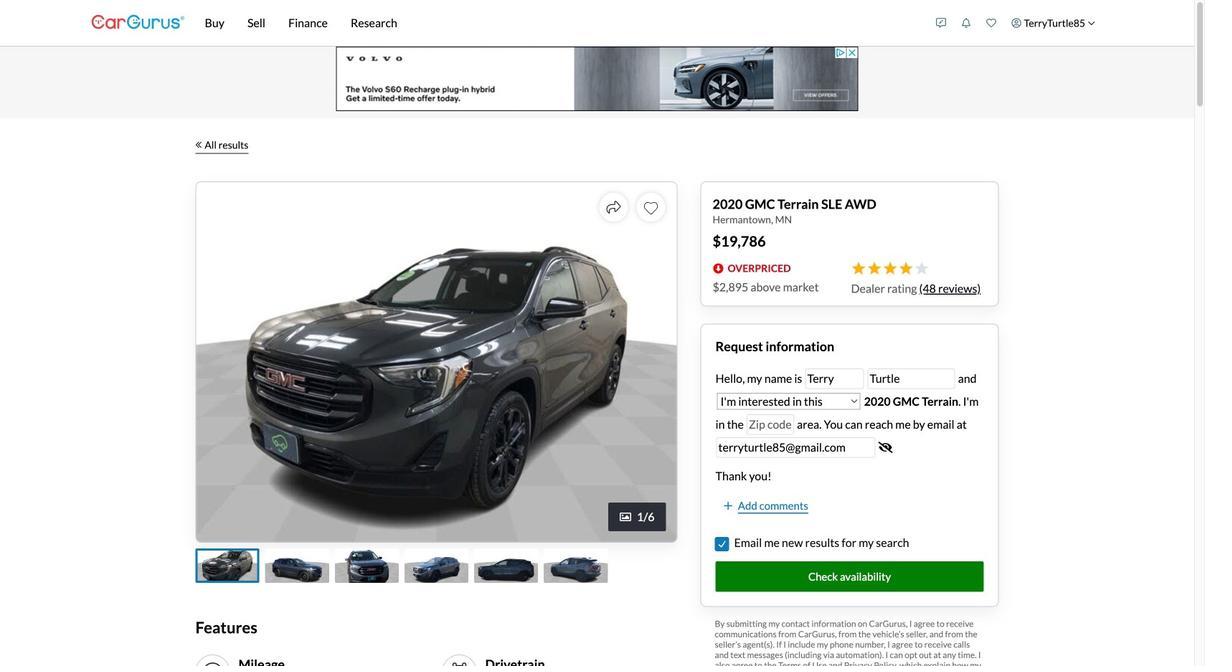 Task type: locate. For each thing, give the bounding box(es) containing it.
Zip code field
[[748, 416, 794, 435]]

mileage image
[[201, 662, 224, 667]]

None button
[[716, 538, 729, 551]]

menu bar
[[185, 0, 929, 46]]

menu
[[929, 3, 1104, 43]]

view vehicle photo 1 image
[[196, 549, 260, 584]]

view vehicle photo 6 image
[[544, 549, 608, 584]]

image image
[[620, 512, 632, 523]]

advertisement element
[[336, 47, 859, 111]]

chevron double left image
[[196, 141, 202, 149]]

First name field
[[806, 370, 864, 389]]

menu item
[[1005, 3, 1104, 43]]

share image
[[607, 200, 621, 215]]

view vehicle photo 4 image
[[405, 549, 469, 584]]

view vehicle photo 2 image
[[265, 549, 329, 584]]

view vehicle photo 5 image
[[475, 549, 539, 584]]

open notifications image
[[962, 18, 972, 28]]

chevron down image
[[1089, 19, 1096, 27]]

drivetrain image
[[448, 662, 471, 667]]



Task type: describe. For each thing, give the bounding box(es) containing it.
Email address email field
[[717, 439, 875, 458]]

view vehicle photo 3 image
[[335, 549, 399, 584]]

user icon image
[[1012, 18, 1022, 28]]

4 rating image
[[852, 262, 929, 276]]

add a car review image
[[937, 18, 947, 28]]

Last name field
[[869, 370, 955, 389]]

plus image
[[725, 501, 733, 512]]

vehicle full photo image
[[196, 182, 677, 543]]

saved cars image
[[987, 18, 997, 28]]



Task type: vqa. For each thing, say whether or not it's contained in the screenshot.
"How" in the "How Do I Negotiate A Car'S Price?" dropdown button
no



